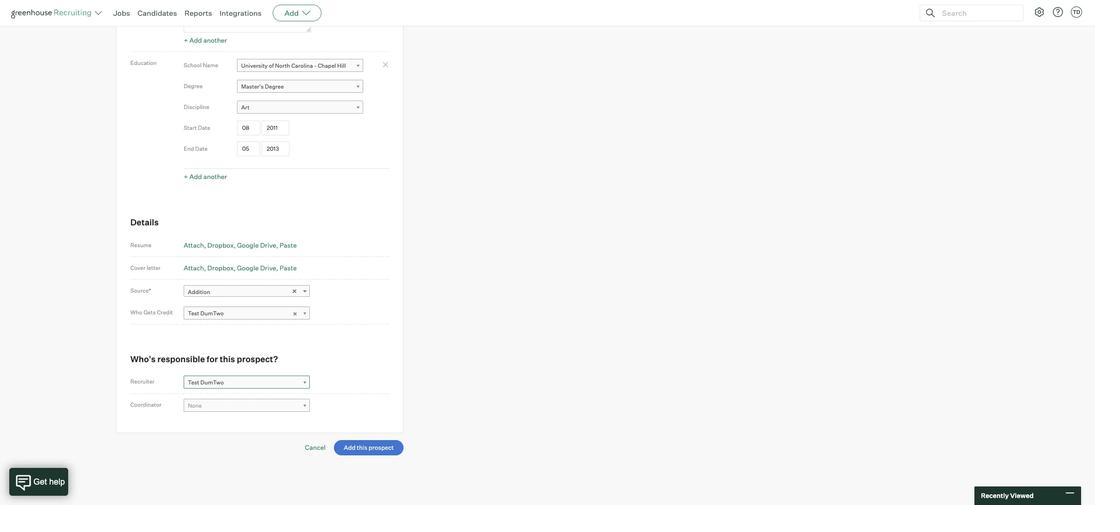 Task type: describe. For each thing, give the bounding box(es) containing it.
cancel
[[305, 444, 326, 452]]

none
[[188, 402, 202, 409]]

master's degree
[[241, 83, 284, 90]]

university of north carolina - chapel hill link
[[237, 59, 363, 73]]

*
[[149, 287, 151, 294]]

of
[[269, 62, 274, 69]]

name
[[203, 62, 218, 69]]

who
[[130, 309, 142, 316]]

who's responsible for this prospect?
[[130, 354, 278, 364]]

reports link
[[185, 8, 212, 18]]

+ add another for education
[[184, 173, 227, 181]]

art
[[241, 104, 250, 111]]

university of north carolina - chapel hill
[[241, 62, 346, 69]]

this
[[220, 354, 235, 364]]

mm text field for end date
[[237, 141, 260, 156]]

end
[[184, 145, 194, 152]]

who's
[[130, 354, 156, 364]]

resume
[[130, 242, 152, 249]]

north
[[275, 62, 290, 69]]

integrations link
[[220, 8, 262, 18]]

home link
[[316, 1, 367, 15]]

YYYY text field
[[262, 141, 290, 156]]

recently viewed
[[982, 492, 1034, 500]]

date for end date
[[195, 145, 208, 152]]

coordinator
[[130, 402, 162, 408]]

paste for resume
[[280, 241, 297, 249]]

google for resume
[[237, 241, 259, 249]]

start date
[[184, 125, 210, 132]]

viewed
[[1011, 492, 1034, 500]]

for
[[207, 354, 218, 364]]

credit
[[157, 309, 173, 316]]

greenhouse recruiting image
[[11, 7, 95, 19]]

test dumtwo link for who gets credit
[[184, 307, 310, 320]]

test for recruiter
[[188, 379, 199, 386]]

cancel link
[[305, 444, 326, 452]]

attach dropbox google drive paste for cover letter
[[184, 264, 297, 272]]

dumtwo for recruiter
[[201, 379, 224, 386]]

add inside popup button
[[285, 8, 299, 18]]

attach dropbox google drive paste for resume
[[184, 241, 297, 249]]

recently
[[982, 492, 1009, 500]]

Search text field
[[940, 6, 1015, 20]]

responsible
[[157, 354, 205, 364]]

recruiter
[[130, 378, 155, 385]]

carolina
[[292, 62, 313, 69]]

jobs link
[[113, 8, 130, 18]]

mm text field for start date
[[237, 121, 260, 136]]

who gets credit
[[130, 309, 173, 316]]

address
[[130, 3, 152, 10]]

art link
[[237, 101, 363, 114]]

dumtwo for who gets credit
[[201, 310, 224, 317]]

degree inside master's degree link
[[265, 83, 284, 90]]



Task type: locate. For each thing, give the bounding box(es) containing it.
1 vertical spatial mm text field
[[237, 141, 260, 156]]

discipline
[[184, 104, 209, 111]]

candidates link
[[138, 8, 177, 18]]

+ down end
[[184, 173, 188, 181]]

1 google drive link from the top
[[237, 241, 278, 249]]

dumtwo
[[201, 310, 224, 317], [201, 379, 224, 386]]

another for education
[[203, 173, 227, 181]]

1 test dumtwo from the top
[[188, 310, 224, 317]]

td button
[[1070, 5, 1085, 19]]

+ add another for address
[[184, 36, 227, 44]]

1 vertical spatial attach dropbox google drive paste
[[184, 264, 297, 272]]

drive for resume
[[260, 241, 276, 249]]

0 vertical spatial attach link
[[184, 241, 206, 249]]

date for start date
[[198, 125, 210, 132]]

None submit
[[334, 440, 404, 456]]

1 + add another from the top
[[184, 36, 227, 44]]

1 vertical spatial paste
[[280, 264, 297, 272]]

reports
[[185, 8, 212, 18]]

google for cover letter
[[237, 264, 259, 272]]

test dumtwo for who gets credit
[[188, 310, 224, 317]]

1 vertical spatial attach link
[[184, 264, 206, 272]]

drive for cover letter
[[260, 264, 276, 272]]

add button
[[273, 5, 322, 21]]

test dumtwo link down addition link
[[184, 307, 310, 320]]

dumtwo down 'for'
[[201, 379, 224, 386]]

test dumtwo link up none link
[[184, 376, 310, 389]]

2 + from the top
[[184, 173, 188, 181]]

0 vertical spatial attach dropbox google drive paste
[[184, 241, 297, 249]]

+ add another
[[184, 36, 227, 44], [184, 173, 227, 181]]

add for address
[[189, 36, 202, 44]]

chapel
[[318, 62, 336, 69]]

details
[[130, 217, 159, 228]]

0 vertical spatial dropbox
[[208, 241, 234, 249]]

dropbox for cover letter
[[208, 264, 234, 272]]

attach dropbox google drive paste
[[184, 241, 297, 249], [184, 264, 297, 272]]

paste
[[280, 241, 297, 249], [280, 264, 297, 272]]

degree
[[184, 83, 203, 90], [265, 83, 284, 90]]

td button
[[1072, 6, 1083, 18]]

school name
[[184, 62, 218, 69]]

0 vertical spatial dumtwo
[[201, 310, 224, 317]]

2 dropbox from the top
[[208, 264, 234, 272]]

configure image
[[1034, 6, 1046, 18]]

addition
[[188, 289, 210, 296]]

1 dropbox link from the top
[[208, 241, 236, 249]]

1 vertical spatial drive
[[260, 264, 276, 272]]

2 test dumtwo from the top
[[188, 379, 224, 386]]

test down addition
[[188, 310, 199, 317]]

0 vertical spatial test
[[188, 310, 199, 317]]

1 horizontal spatial degree
[[265, 83, 284, 90]]

mm text field down art
[[237, 121, 260, 136]]

add inside education "element"
[[189, 173, 202, 181]]

+ add another link up "school name"
[[184, 36, 227, 44]]

+ add another link for education
[[184, 173, 227, 181]]

mm text field left yyyy text box
[[237, 141, 260, 156]]

attach for resume
[[184, 241, 204, 249]]

1 test dumtwo link from the top
[[184, 307, 310, 320]]

google drive link for cover letter
[[237, 264, 278, 272]]

home
[[320, 4, 336, 11]]

0 vertical spatial google
[[237, 241, 259, 249]]

source
[[130, 287, 149, 294]]

university
[[241, 62, 268, 69]]

addition link
[[184, 285, 310, 299]]

start
[[184, 125, 197, 132]]

1 drive from the top
[[260, 241, 276, 249]]

1 attach dropbox google drive paste from the top
[[184, 241, 297, 249]]

0 vertical spatial another
[[203, 36, 227, 44]]

cover
[[130, 264, 146, 271]]

1 vertical spatial another
[[203, 173, 227, 181]]

0 vertical spatial + add another link
[[184, 36, 227, 44]]

1 attach link from the top
[[184, 241, 206, 249]]

education element
[[184, 55, 389, 184]]

another up name
[[203, 36, 227, 44]]

2 mm text field from the top
[[237, 141, 260, 156]]

1 vertical spatial date
[[195, 145, 208, 152]]

2 attach from the top
[[184, 264, 204, 272]]

another for address
[[203, 36, 227, 44]]

2 dumtwo from the top
[[201, 379, 224, 386]]

1 vertical spatial google drive link
[[237, 264, 278, 272]]

2 dropbox link from the top
[[208, 264, 236, 272]]

1 vertical spatial attach
[[184, 264, 204, 272]]

0 vertical spatial date
[[198, 125, 210, 132]]

prospect?
[[237, 354, 278, 364]]

jobs
[[113, 8, 130, 18]]

master's degree link
[[237, 80, 363, 93]]

2 attach dropbox google drive paste from the top
[[184, 264, 297, 272]]

+ up school
[[184, 36, 188, 44]]

td
[[1073, 9, 1081, 15]]

None text field
[[184, 0, 311, 33]]

1 test from the top
[[188, 310, 199, 317]]

none link
[[184, 399, 310, 413]]

1 vertical spatial test dumtwo link
[[184, 376, 310, 389]]

paste for cover letter
[[280, 264, 297, 272]]

2 google drive link from the top
[[237, 264, 278, 272]]

degree down school
[[184, 83, 203, 90]]

0 vertical spatial test dumtwo
[[188, 310, 224, 317]]

2 vertical spatial add
[[189, 173, 202, 181]]

dropbox link for resume
[[208, 241, 236, 249]]

2 + add another link from the top
[[184, 173, 227, 181]]

+ add another link down end date
[[184, 173, 227, 181]]

None file field
[[11, 474, 129, 484], [0, 485, 117, 495], [11, 474, 129, 484], [0, 485, 117, 495]]

1 paste link from the top
[[280, 241, 297, 249]]

dropbox link for cover letter
[[208, 264, 236, 272]]

school
[[184, 62, 202, 69]]

test dumtwo
[[188, 310, 224, 317], [188, 379, 224, 386]]

0 horizontal spatial degree
[[184, 83, 203, 90]]

1 dropbox from the top
[[208, 241, 234, 249]]

add left home
[[285, 8, 299, 18]]

1 vertical spatial paste link
[[280, 264, 297, 272]]

1 vertical spatial dropbox
[[208, 264, 234, 272]]

date right end
[[195, 145, 208, 152]]

education
[[130, 60, 157, 67]]

date
[[198, 125, 210, 132], [195, 145, 208, 152]]

+ add another link for address
[[184, 36, 227, 44]]

+ add another link
[[184, 36, 227, 44], [184, 173, 227, 181]]

1 + add another link from the top
[[184, 36, 227, 44]]

2 + add another from the top
[[184, 173, 227, 181]]

1 vertical spatial dumtwo
[[201, 379, 224, 386]]

1 vertical spatial add
[[189, 36, 202, 44]]

dropbox
[[208, 241, 234, 249], [208, 264, 234, 272]]

1 vertical spatial test
[[188, 379, 199, 386]]

0 vertical spatial test dumtwo link
[[184, 307, 310, 320]]

google drive link
[[237, 241, 278, 249], [237, 264, 278, 272]]

1 paste from the top
[[280, 241, 297, 249]]

YYYY text field
[[262, 121, 290, 136]]

+ add another inside education "element"
[[184, 173, 227, 181]]

0 vertical spatial mm text field
[[237, 121, 260, 136]]

0 vertical spatial +
[[184, 36, 188, 44]]

+ for education
[[184, 173, 188, 181]]

test dumtwo down addition
[[188, 310, 224, 317]]

1 another from the top
[[203, 36, 227, 44]]

degree down the of
[[265, 83, 284, 90]]

1 + from the top
[[184, 36, 188, 44]]

test for who gets credit
[[188, 310, 199, 317]]

0 vertical spatial dropbox link
[[208, 241, 236, 249]]

test
[[188, 310, 199, 317], [188, 379, 199, 386]]

2 paste from the top
[[280, 264, 297, 272]]

date right start
[[198, 125, 210, 132]]

+ for address
[[184, 36, 188, 44]]

source *
[[130, 287, 151, 294]]

1 vertical spatial +
[[184, 173, 188, 181]]

test dumtwo for recruiter
[[188, 379, 224, 386]]

-
[[314, 62, 317, 69]]

0 vertical spatial paste link
[[280, 241, 297, 249]]

dropbox link
[[208, 241, 236, 249], [208, 264, 236, 272]]

test up none
[[188, 379, 199, 386]]

hill
[[337, 62, 346, 69]]

1 vertical spatial + add another link
[[184, 173, 227, 181]]

master's
[[241, 83, 264, 90]]

drive
[[260, 241, 276, 249], [260, 264, 276, 272]]

add down end date
[[189, 173, 202, 181]]

1 attach from the top
[[184, 241, 204, 249]]

attach
[[184, 241, 204, 249], [184, 264, 204, 272]]

+ add another down end date
[[184, 173, 227, 181]]

letter
[[147, 264, 161, 271]]

candidates
[[138, 8, 177, 18]]

integrations
[[220, 8, 262, 18]]

0 vertical spatial + add another
[[184, 36, 227, 44]]

dumtwo down addition
[[201, 310, 224, 317]]

1 vertical spatial + add another
[[184, 173, 227, 181]]

add for education
[[189, 173, 202, 181]]

another down end date
[[203, 173, 227, 181]]

paste link
[[280, 241, 297, 249], [280, 264, 297, 272]]

2 attach link from the top
[[184, 264, 206, 272]]

test dumtwo link for recruiter
[[184, 376, 310, 389]]

gets
[[144, 309, 156, 316]]

paste link for resume
[[280, 241, 297, 249]]

google
[[237, 241, 259, 249], [237, 264, 259, 272]]

attach link for cover letter
[[184, 264, 206, 272]]

2 test from the top
[[188, 379, 199, 386]]

attach for cover letter
[[184, 264, 204, 272]]

MM text field
[[237, 121, 260, 136], [237, 141, 260, 156]]

0 vertical spatial google drive link
[[237, 241, 278, 249]]

2 test dumtwo link from the top
[[184, 376, 310, 389]]

attach link
[[184, 241, 206, 249], [184, 264, 206, 272]]

1 google from the top
[[237, 241, 259, 249]]

add up school
[[189, 36, 202, 44]]

1 vertical spatial dropbox link
[[208, 264, 236, 272]]

1 vertical spatial test dumtwo
[[188, 379, 224, 386]]

0 vertical spatial paste
[[280, 241, 297, 249]]

another inside education "element"
[[203, 173, 227, 181]]

test dumtwo link
[[184, 307, 310, 320], [184, 376, 310, 389]]

0 vertical spatial attach
[[184, 241, 204, 249]]

another
[[203, 36, 227, 44], [203, 173, 227, 181]]

2 google from the top
[[237, 264, 259, 272]]

0 vertical spatial add
[[285, 8, 299, 18]]

+
[[184, 36, 188, 44], [184, 173, 188, 181]]

2 paste link from the top
[[280, 264, 297, 272]]

1 vertical spatial google
[[237, 264, 259, 272]]

1 dumtwo from the top
[[201, 310, 224, 317]]

paste link for cover letter
[[280, 264, 297, 272]]

+ inside education "element"
[[184, 173, 188, 181]]

add
[[285, 8, 299, 18], [189, 36, 202, 44], [189, 173, 202, 181]]

+ add another up "school name"
[[184, 36, 227, 44]]

google drive link for resume
[[237, 241, 278, 249]]

2 another from the top
[[203, 173, 227, 181]]

0 vertical spatial drive
[[260, 241, 276, 249]]

2 drive from the top
[[260, 264, 276, 272]]

end date
[[184, 145, 208, 152]]

test dumtwo down who's responsible for this prospect?
[[188, 379, 224, 386]]

1 mm text field from the top
[[237, 121, 260, 136]]

cover letter
[[130, 264, 161, 271]]

attach link for resume
[[184, 241, 206, 249]]

dropbox for resume
[[208, 241, 234, 249]]



Task type: vqa. For each thing, say whether or not it's contained in the screenshot.
topmost Open
no



